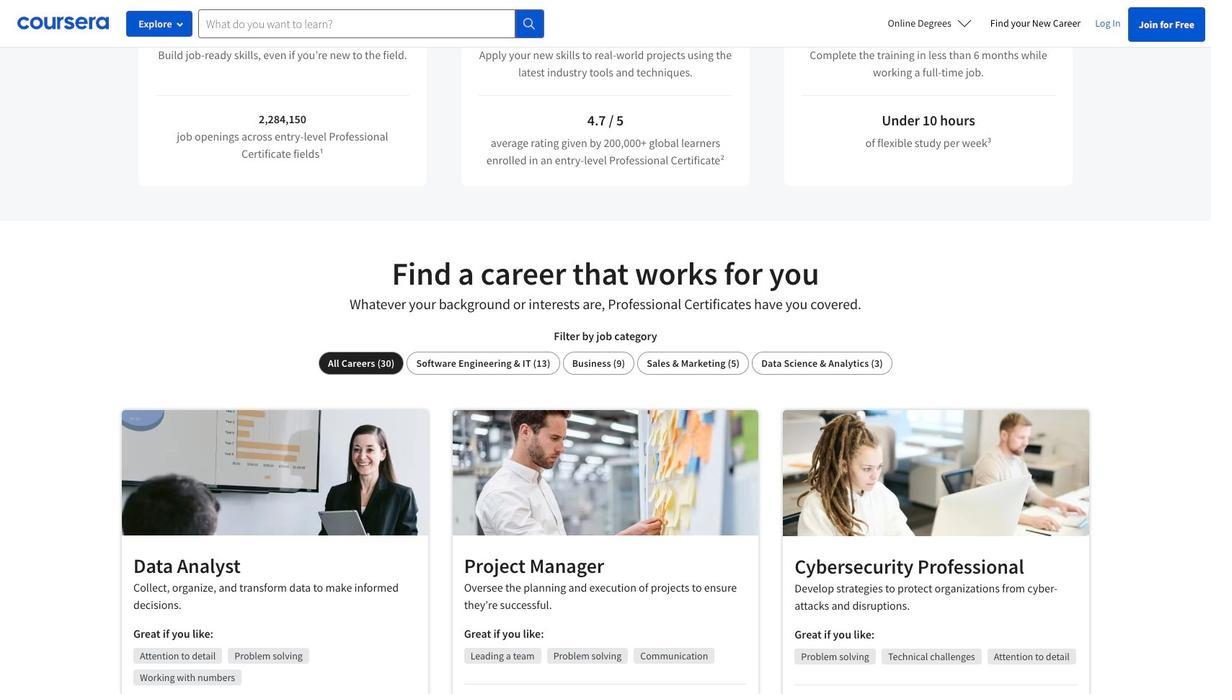 Task type: vqa. For each thing, say whether or not it's contained in the screenshot.
Data Analyst image at the bottom of the page
yes



Task type: describe. For each thing, give the bounding box(es) containing it.
cybersecurity analyst image
[[783, 410, 1090, 537]]

What do you want to learn? text field
[[198, 9, 516, 38]]



Task type: locate. For each thing, give the bounding box(es) containing it.
coursera image
[[17, 12, 109, 35]]

project manager image
[[453, 410, 759, 536]]

None button
[[319, 352, 404, 375], [407, 352, 560, 375], [563, 352, 635, 375], [638, 352, 749, 375], [752, 352, 893, 375], [319, 352, 404, 375], [407, 352, 560, 375], [563, 352, 635, 375], [638, 352, 749, 375], [752, 352, 893, 375]]

data analyst image
[[122, 410, 428, 536]]

None search field
[[198, 9, 544, 38]]

option group
[[319, 352, 893, 375]]



